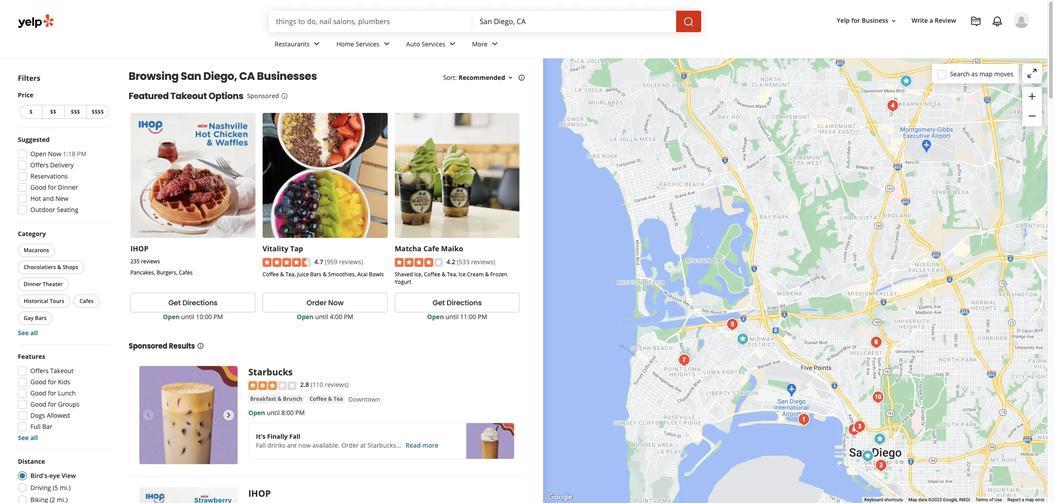 Task type: locate. For each thing, give the bounding box(es) containing it.
ihop inside ihop 235 reviews pancakes, burgers, cafes
[[130, 244, 148, 254]]

now up offers delivery
[[48, 150, 61, 158]]

tea, left ice
[[447, 271, 457, 278]]

0 vertical spatial see
[[18, 329, 29, 337]]

see all button down the gay
[[18, 329, 38, 337]]

home services link
[[329, 32, 399, 58]]

2 none field from the left
[[480, 17, 669, 26]]

1 horizontal spatial tea,
[[447, 271, 457, 278]]

none field near
[[480, 17, 669, 26]]

1 vertical spatial takeout
[[50, 367, 74, 375]]

for for groups
[[48, 400, 56, 409]]

open up sponsored results
[[163, 313, 180, 321]]

pm right the 11:00
[[478, 313, 487, 321]]

16 chevron down v2 image right recommended
[[507, 74, 514, 81]]

a for report
[[1022, 498, 1024, 503]]

1 vertical spatial order
[[341, 441, 359, 450]]

starbucks up the 2.8 star rating "image"
[[248, 366, 293, 378]]

open inside group
[[30, 150, 46, 158]]

24 chevron down v2 image inside auto services link
[[447, 39, 458, 49]]

vitality tap
[[263, 244, 303, 254]]

coffee for coffee & tea, juice bars & smoothies, acai bowls
[[263, 271, 279, 278]]

auto
[[406, 40, 420, 48]]

get up open until 10:00 pm
[[168, 298, 181, 308]]

a right write
[[930, 16, 933, 25]]

available.
[[312, 441, 340, 450]]

order up open until 4:00 pm
[[307, 298, 326, 308]]

see all button down full
[[18, 434, 38, 442]]

& inside button
[[278, 395, 282, 403]]

1 horizontal spatial coffee
[[310, 395, 327, 403]]

1 vertical spatial all
[[30, 434, 38, 442]]

keyboard shortcuts button
[[865, 497, 903, 503]]

1 none field from the left
[[276, 17, 465, 26]]

None search field
[[269, 11, 703, 32]]

now up 4:00
[[328, 298, 344, 308]]

24 chevron down v2 image for auto services
[[447, 39, 458, 49]]

cesarina image
[[675, 352, 693, 369]]

search image
[[683, 16, 694, 27]]

see all button
[[18, 329, 38, 337], [18, 434, 38, 442]]

2 good from the top
[[30, 378, 46, 386]]

coffee down the 4.7 star rating image
[[263, 271, 279, 278]]

tea, left juice at the left of the page
[[286, 271, 296, 278]]

& left tea
[[328, 395, 332, 403]]

phil's bbq image
[[723, 316, 741, 334]]

see all button for features
[[18, 434, 38, 442]]

coffee down (110 on the left of the page
[[310, 395, 327, 403]]

services for auto services
[[422, 40, 445, 48]]

1 horizontal spatial sponsored
[[247, 92, 279, 100]]

1 vertical spatial ihop
[[248, 488, 271, 500]]

services inside home services 'link'
[[356, 40, 379, 48]]

good up dogs
[[30, 400, 46, 409]]

until
[[181, 313, 194, 321], [315, 313, 328, 321], [446, 313, 459, 321], [267, 409, 280, 417]]

view
[[62, 472, 76, 480]]

yelp for business
[[837, 16, 888, 25]]

for for lunch
[[48, 389, 56, 398]]

good
[[30, 183, 46, 192], [30, 378, 46, 386], [30, 389, 46, 398], [30, 400, 46, 409]]

24 chevron down v2 image left auto
[[381, 39, 392, 49]]

1 vertical spatial cafes
[[79, 298, 94, 305]]

until left 10:00
[[181, 313, 194, 321]]

takeout up the kids
[[50, 367, 74, 375]]

1 get from the left
[[168, 298, 181, 308]]

all down gay bars "button" at the left
[[30, 329, 38, 337]]

coffee inside coffee & tea "button"
[[310, 395, 327, 403]]

see all down the gay
[[18, 329, 38, 337]]

cafes right burgers,
[[179, 269, 193, 276]]

takeout inside group
[[50, 367, 74, 375]]

0 horizontal spatial ihop
[[130, 244, 148, 254]]

2 services from the left
[[422, 40, 445, 48]]

pm right 4:00
[[344, 313, 353, 321]]

coffee right ice,
[[424, 271, 440, 278]]

2 directions from the left
[[447, 298, 482, 308]]

1 vertical spatial 16 chevron down v2 image
[[507, 74, 514, 81]]

cafe
[[423, 244, 439, 254]]

more link
[[465, 32, 507, 58]]

0 vertical spatial 16 info v2 image
[[518, 74, 525, 81]]

2.8 star rating image
[[248, 381, 297, 390]]

2 all from the top
[[30, 434, 38, 442]]

4 24 chevron down v2 image from the left
[[489, 39, 500, 49]]

notifications image
[[992, 16, 1003, 27]]

queenstown public house image
[[851, 418, 869, 436]]

1 vertical spatial see all
[[18, 434, 38, 442]]

1 horizontal spatial ihop link
[[248, 488, 271, 500]]

open down suggested
[[30, 150, 46, 158]]

get directions for ihop
[[168, 298, 218, 308]]

16 info v2 image
[[518, 74, 525, 81], [281, 92, 288, 100]]

home
[[336, 40, 354, 48]]

0 horizontal spatial directions
[[182, 298, 218, 308]]

business categories element
[[268, 32, 1030, 58]]

group
[[1023, 87, 1042, 126], [15, 135, 111, 217], [16, 230, 111, 338], [15, 352, 111, 443]]

1 horizontal spatial 16 info v2 image
[[518, 74, 525, 81]]

0 horizontal spatial fall
[[256, 441, 266, 450]]

1 vertical spatial dinner
[[24, 281, 41, 288]]

1 horizontal spatial get directions link
[[395, 293, 520, 313]]

1 horizontal spatial get directions
[[433, 298, 482, 308]]

$$$
[[71, 108, 80, 116]]

for right yelp
[[852, 16, 860, 25]]

coffee for coffee & tea
[[310, 395, 327, 403]]

eye
[[49, 472, 60, 480]]

map data ©2023 google, inegi
[[909, 498, 970, 503]]

all for features
[[30, 434, 38, 442]]

projects image
[[971, 16, 981, 27]]

map
[[980, 69, 993, 78], [1025, 498, 1034, 503]]

1 vertical spatial offers
[[30, 367, 49, 375]]

offers up reservations
[[30, 161, 49, 169]]

good up hot
[[30, 183, 46, 192]]

see all down full
[[18, 434, 38, 442]]

kids
[[58, 378, 70, 386]]

2 tea, from the left
[[447, 271, 457, 278]]

map left error
[[1025, 498, 1034, 503]]

reviews) up the cream
[[471, 258, 495, 266]]

juice
[[297, 271, 309, 278]]

0 horizontal spatial cafes
[[79, 298, 94, 305]]

16 chevron down v2 image
[[890, 17, 897, 24], [507, 74, 514, 81]]

services inside auto services link
[[422, 40, 445, 48]]

1 horizontal spatial ihop
[[248, 488, 271, 500]]

starbucks image
[[139, 366, 238, 465]]

2 see all from the top
[[18, 434, 38, 442]]

1 horizontal spatial directions
[[447, 298, 482, 308]]

bars right juice at the left of the page
[[310, 271, 321, 278]]

directions up 10:00
[[182, 298, 218, 308]]

drinks
[[267, 441, 286, 450]]

2 see from the top
[[18, 434, 29, 442]]

3 good from the top
[[30, 389, 46, 398]]

0 vertical spatial now
[[48, 150, 61, 158]]

1 vertical spatial a
[[1022, 498, 1024, 503]]

0 vertical spatial ihop
[[130, 244, 148, 254]]

steamy piggy image
[[884, 97, 902, 115]]

map region
[[540, 0, 1054, 503]]

open left the 11:00
[[427, 313, 444, 321]]

cream
[[467, 271, 484, 278]]

see up distance
[[18, 434, 29, 442]]

2 see all button from the top
[[18, 434, 38, 442]]

pm right 10:00
[[214, 313, 223, 321]]

reviews) up tea
[[325, 381, 349, 389]]

0 vertical spatial dinner
[[58, 183, 78, 192]]

16 chevron down v2 image for recommended
[[507, 74, 514, 81]]

cafes right tours
[[79, 298, 94, 305]]

matcha cafe maiko link
[[395, 244, 463, 254]]

dogs
[[30, 411, 45, 420]]

0 horizontal spatial map
[[980, 69, 993, 78]]

sponsored for sponsored results
[[129, 341, 167, 352]]

next image
[[223, 410, 234, 421]]

1 horizontal spatial now
[[328, 298, 344, 308]]

see
[[18, 329, 29, 337], [18, 434, 29, 442]]

reservations
[[30, 172, 68, 180]]

1 directions from the left
[[182, 298, 218, 308]]

frozen
[[490, 271, 507, 278]]

ihop for ihop 235 reviews pancakes, burgers, cafes
[[130, 244, 148, 254]]

order
[[307, 298, 326, 308], [341, 441, 359, 450]]

slideshow element
[[139, 366, 238, 465]]

1 vertical spatial now
[[328, 298, 344, 308]]

tea, inside the shaved ice, coffee & tea, ice cream & frozen yogurt
[[447, 271, 457, 278]]

brunch
[[283, 395, 302, 403]]

services right auto
[[422, 40, 445, 48]]

directions up the 11:00
[[447, 298, 482, 308]]

all down full
[[30, 434, 38, 442]]

dinner inside button
[[24, 281, 41, 288]]

takeout
[[170, 90, 207, 102], [50, 367, 74, 375]]

1 horizontal spatial bars
[[310, 271, 321, 278]]

shortcuts
[[884, 498, 903, 503]]

for down good for kids
[[48, 389, 56, 398]]

open for ihop
[[163, 313, 180, 321]]

open
[[30, 150, 46, 158], [163, 313, 180, 321], [297, 313, 314, 321], [427, 313, 444, 321], [248, 409, 265, 417]]

2 get from the left
[[433, 298, 445, 308]]

4 good from the top
[[30, 400, 46, 409]]

8:00
[[281, 409, 294, 417]]

business
[[862, 16, 888, 25]]

1 tea, from the left
[[286, 271, 296, 278]]

open until 11:00 pm
[[427, 313, 487, 321]]

24 chevron down v2 image for home services
[[381, 39, 392, 49]]

0 vertical spatial fall
[[289, 432, 300, 441]]

1 horizontal spatial get
[[433, 298, 445, 308]]

cafes
[[179, 269, 193, 276], [79, 298, 94, 305]]

0 horizontal spatial none field
[[276, 17, 465, 26]]

open for vitality tap
[[297, 313, 314, 321]]

order now
[[307, 298, 344, 308]]

1 offers from the top
[[30, 161, 49, 169]]

bars inside "button"
[[35, 314, 47, 322]]

see all
[[18, 329, 38, 337], [18, 434, 38, 442]]

all
[[30, 329, 38, 337], [30, 434, 38, 442]]

previous image
[[143, 410, 154, 421]]

1 vertical spatial see all button
[[18, 434, 38, 442]]

24 chevron down v2 image inside home services 'link'
[[381, 39, 392, 49]]

dinner up historical
[[24, 281, 41, 288]]

get directions link down the shaved ice, coffee & tea, ice cream & frozen yogurt
[[395, 293, 520, 313]]

0 vertical spatial offers
[[30, 161, 49, 169]]

& left 'brunch' on the left of page
[[278, 395, 282, 403]]

dogs allowed
[[30, 411, 70, 420]]

sort:
[[443, 73, 457, 82]]

1 services from the left
[[356, 40, 379, 48]]

for up hot and new
[[48, 183, 56, 192]]

starbucks image
[[871, 431, 889, 448]]

0 vertical spatial starbucks
[[248, 366, 293, 378]]

pm right 1:18
[[77, 150, 86, 158]]

reviews)
[[339, 258, 363, 266], [471, 258, 495, 266], [325, 381, 349, 389]]

1 get directions from the left
[[168, 298, 218, 308]]

16 chevron down v2 image right business
[[890, 17, 897, 24]]

2 get directions from the left
[[433, 298, 482, 308]]

option group containing distance
[[15, 457, 111, 503]]

1 24 chevron down v2 image from the left
[[311, 39, 322, 49]]

Find text field
[[276, 17, 465, 26]]

get directions link for ihop
[[130, 293, 255, 313]]

0 horizontal spatial sponsored
[[129, 341, 167, 352]]

a right 'report'
[[1022, 498, 1024, 503]]

get up open until 11:00 pm
[[433, 298, 445, 308]]

get directions
[[168, 298, 218, 308], [433, 298, 482, 308]]

1 see from the top
[[18, 329, 29, 337]]

24 chevron down v2 image inside 'more' link
[[489, 39, 500, 49]]

good for good for kids
[[30, 378, 46, 386]]

4.2 star rating image
[[395, 258, 443, 267]]

of
[[989, 498, 994, 503]]

1 vertical spatial starbucks
[[368, 441, 396, 450]]

directions for ihop
[[182, 298, 218, 308]]

zoom in image
[[1027, 91, 1038, 102]]

reviews) up smoothies,
[[339, 258, 363, 266]]

browsing
[[129, 69, 179, 84]]

24 chevron down v2 image right the more
[[489, 39, 500, 49]]

0 horizontal spatial bars
[[35, 314, 47, 322]]

1 all from the top
[[30, 329, 38, 337]]

24 chevron down v2 image right auto services
[[447, 39, 458, 49]]

a for write
[[930, 16, 933, 25]]

for down "offers takeout"
[[48, 378, 56, 386]]

good down good for kids
[[30, 389, 46, 398]]

group containing category
[[16, 230, 111, 338]]

chocolatiers & shops
[[24, 264, 78, 271]]

sponsored for sponsored
[[247, 92, 279, 100]]

0 vertical spatial cafes
[[179, 269, 193, 276]]

services
[[356, 40, 379, 48], [422, 40, 445, 48]]

gay
[[24, 314, 34, 322]]

1 see all from the top
[[18, 329, 38, 337]]

tea,
[[286, 271, 296, 278], [447, 271, 457, 278]]

coffee & tea button
[[308, 395, 345, 404]]

1 horizontal spatial 16 chevron down v2 image
[[890, 17, 897, 24]]

see down the gay
[[18, 329, 29, 337]]

good down "offers takeout"
[[30, 378, 46, 386]]

ice,
[[414, 271, 423, 278]]

0 horizontal spatial ihop link
[[130, 244, 148, 254]]

hot and new
[[30, 194, 68, 203]]

open down order now
[[297, 313, 314, 321]]

tea
[[334, 395, 343, 403]]

hot
[[30, 194, 41, 203]]

c level image
[[795, 411, 813, 429]]

use
[[995, 498, 1002, 503]]

2 offers from the top
[[30, 367, 49, 375]]

0 vertical spatial see all
[[18, 329, 38, 337]]

fall up are
[[289, 432, 300, 441]]

None field
[[276, 17, 465, 26], [480, 17, 669, 26]]

1 vertical spatial 16 info v2 image
[[281, 92, 288, 100]]

get directions up open until 11:00 pm
[[433, 298, 482, 308]]

0 horizontal spatial get directions link
[[130, 293, 255, 313]]

cafes inside ihop 235 reviews pancakes, burgers, cafes
[[179, 269, 193, 276]]

3 24 chevron down v2 image from the left
[[447, 39, 458, 49]]

0 vertical spatial bars
[[310, 271, 321, 278]]

write a review link
[[908, 13, 960, 29]]

1 vertical spatial bars
[[35, 314, 47, 322]]

1 see all button from the top
[[18, 329, 38, 337]]

1 vertical spatial fall
[[256, 441, 266, 450]]

today.
[[398, 441, 416, 450]]

sponsored left the results
[[129, 341, 167, 352]]

2 horizontal spatial coffee
[[424, 271, 440, 278]]

10:00
[[196, 313, 212, 321]]

1 horizontal spatial fall
[[289, 432, 300, 441]]

0 horizontal spatial now
[[48, 150, 61, 158]]

0 vertical spatial 16 chevron down v2 image
[[890, 17, 897, 24]]

macarons
[[24, 247, 49, 254]]

1 vertical spatial see
[[18, 434, 29, 442]]

1 horizontal spatial order
[[341, 441, 359, 450]]

& left shops in the bottom of the page
[[57, 264, 61, 271]]

until for vitality tap
[[315, 313, 328, 321]]

16 info v2 image down businesses
[[281, 92, 288, 100]]

4.7 star rating image
[[263, 258, 311, 267]]

16 info v2 image for featured takeout options
[[281, 92, 288, 100]]

0 vertical spatial a
[[930, 16, 933, 25]]

group containing features
[[15, 352, 111, 443]]

services right home
[[356, 40, 379, 48]]

order left at on the bottom
[[341, 441, 359, 450]]

0 horizontal spatial takeout
[[50, 367, 74, 375]]

1 get directions link from the left
[[130, 293, 255, 313]]

takeout down san
[[170, 90, 207, 102]]

& left ice
[[442, 271, 446, 278]]

0 horizontal spatial services
[[356, 40, 379, 48]]

fall down it's
[[256, 441, 266, 450]]

until left 4:00
[[315, 313, 328, 321]]

offers up good for kids
[[30, 367, 49, 375]]

0 horizontal spatial 16 info v2 image
[[281, 92, 288, 100]]

sponsored down the ca
[[247, 92, 279, 100]]

0 vertical spatial all
[[30, 329, 38, 337]]

1 good from the top
[[30, 183, 46, 192]]

at
[[360, 441, 366, 450]]

1 vertical spatial sponsored
[[129, 341, 167, 352]]

24 chevron down v2 image right restaurants
[[311, 39, 322, 49]]

0 horizontal spatial dinner
[[24, 281, 41, 288]]

pm right 8:00
[[295, 409, 305, 417]]

as
[[972, 69, 978, 78]]

2 24 chevron down v2 image from the left
[[381, 39, 392, 49]]

0 horizontal spatial get
[[168, 298, 181, 308]]

0 horizontal spatial 16 chevron down v2 image
[[507, 74, 514, 81]]

0 horizontal spatial tea,
[[286, 271, 296, 278]]

16 chevron down v2 image inside recommended popup button
[[507, 74, 514, 81]]

for inside "button"
[[852, 16, 860, 25]]

0 vertical spatial order
[[307, 298, 326, 308]]

0 vertical spatial see all button
[[18, 329, 38, 337]]

it's finally fall
[[256, 432, 300, 441]]

1 vertical spatial map
[[1025, 498, 1034, 503]]

0 horizontal spatial coffee
[[263, 271, 279, 278]]

all for category
[[30, 329, 38, 337]]

search
[[950, 69, 970, 78]]

0 vertical spatial takeout
[[170, 90, 207, 102]]

1 horizontal spatial a
[[1022, 498, 1024, 503]]

dinner up new
[[58, 183, 78, 192]]

2 get directions link from the left
[[395, 293, 520, 313]]

24 chevron down v2 image inside restaurants link
[[311, 39, 322, 49]]

get directions up open until 10:00 pm
[[168, 298, 218, 308]]

san
[[181, 69, 201, 84]]

1 horizontal spatial none field
[[480, 17, 669, 26]]

1 horizontal spatial map
[[1025, 498, 1034, 503]]

bowls
[[369, 271, 384, 278]]

pm for vitality tap
[[344, 313, 353, 321]]

inegi
[[959, 498, 970, 503]]

takeout for featured
[[170, 90, 207, 102]]

historical tours
[[24, 298, 64, 305]]

directions for matcha cafe maiko
[[447, 298, 482, 308]]

16 info v2 image right recommended popup button
[[518, 74, 525, 81]]

bars right the gay
[[35, 314, 47, 322]]

0 horizontal spatial get directions
[[168, 298, 218, 308]]

1 horizontal spatial cafes
[[179, 269, 193, 276]]

map right as
[[980, 69, 993, 78]]

see all button for category
[[18, 329, 38, 337]]

starbucks right at on the bottom
[[368, 441, 396, 450]]

reviews
[[141, 258, 160, 265]]

16 chevron down v2 image inside yelp for business "button"
[[890, 17, 897, 24]]

until left the 11:00
[[446, 313, 459, 321]]

chocolatiers & shops button
[[18, 261, 84, 274]]

get directions link down burgers,
[[130, 293, 255, 313]]

24 chevron down v2 image
[[311, 39, 322, 49], [381, 39, 392, 49], [447, 39, 458, 49], [489, 39, 500, 49]]

1 horizontal spatial services
[[422, 40, 445, 48]]

0 vertical spatial sponsored
[[247, 92, 279, 100]]

get
[[168, 298, 181, 308], [433, 298, 445, 308]]

good for kids
[[30, 378, 70, 386]]

report a map error link
[[1008, 498, 1045, 503]]

0 horizontal spatial a
[[930, 16, 933, 25]]

expand map image
[[1027, 68, 1038, 79]]

option group
[[15, 457, 111, 503]]

report
[[1008, 498, 1021, 503]]

1 horizontal spatial takeout
[[170, 90, 207, 102]]

now
[[298, 441, 311, 450]]

for down good for lunch
[[48, 400, 56, 409]]

a
[[930, 16, 933, 25], [1022, 498, 1024, 503]]

0 vertical spatial map
[[980, 69, 993, 78]]



Task type: describe. For each thing, give the bounding box(es) containing it.
& inside "button"
[[328, 395, 332, 403]]

2.8 (110 reviews)
[[300, 381, 349, 389]]

get for matcha cafe maiko
[[433, 298, 445, 308]]

mi.)
[[60, 484, 71, 492]]

16 info v2 image
[[197, 343, 204, 350]]

pm for matcha cafe maiko
[[478, 313, 487, 321]]

write a review
[[912, 16, 956, 25]]

& right the cream
[[485, 271, 489, 278]]

vitality tap link
[[263, 244, 303, 254]]

review
[[935, 16, 956, 25]]

takeout for offers
[[50, 367, 74, 375]]

distance
[[18, 457, 45, 466]]

groups
[[58, 400, 80, 409]]

open until 8:00 pm
[[248, 409, 305, 417]]

breakfast & brunch link
[[248, 395, 304, 404]]

open until 4:00 pm
[[297, 313, 353, 321]]

vitality tap image
[[859, 448, 877, 465]]

browsing san diego, ca businesses
[[129, 69, 317, 84]]

offers takeout
[[30, 367, 74, 375]]

more
[[472, 40, 488, 48]]

king & queen cantina image
[[845, 421, 863, 439]]

none field 'find'
[[276, 17, 465, 26]]

offers for offers takeout
[[30, 367, 49, 375]]

for for kids
[[48, 378, 56, 386]]

water grill - san diego image
[[872, 457, 890, 475]]

see for category
[[18, 329, 29, 337]]

map for moves
[[980, 69, 993, 78]]

©2023
[[929, 498, 942, 503]]

results
[[169, 341, 195, 352]]

now for order
[[328, 298, 344, 308]]

bird's-
[[30, 472, 49, 480]]

shaved
[[395, 271, 413, 278]]

order now link
[[263, 293, 388, 313]]

Near text field
[[480, 17, 669, 26]]

report a map error
[[1008, 498, 1045, 503]]

good for good for lunch
[[30, 389, 46, 398]]

see all for features
[[18, 434, 38, 442]]

google image
[[545, 492, 575, 503]]

(5
[[53, 484, 58, 492]]

are
[[287, 441, 297, 450]]

zoom out image
[[1027, 111, 1038, 122]]

search as map moves
[[950, 69, 1014, 78]]

finally
[[267, 432, 288, 441]]

235
[[130, 258, 140, 265]]

price group
[[18, 91, 111, 121]]

ihop for ihop
[[248, 488, 271, 500]]

until for matcha cafe maiko
[[446, 313, 459, 321]]

lunch
[[58, 389, 76, 398]]

and
[[43, 194, 54, 203]]

24 chevron down v2 image for more
[[489, 39, 500, 49]]

auto services
[[406, 40, 445, 48]]

& inside 'button'
[[57, 264, 61, 271]]

bird's-eye view
[[30, 472, 76, 480]]

dinner theater button
[[18, 278, 69, 291]]

group containing suggested
[[15, 135, 111, 217]]

offers delivery
[[30, 161, 74, 169]]

good for lunch
[[30, 389, 76, 398]]

ihop image
[[734, 331, 752, 348]]

& down the 4.7 star rating image
[[280, 271, 284, 278]]

cucina urbana image
[[869, 389, 887, 407]]

$$$$ button
[[86, 105, 109, 119]]

get directions link for matcha cafe maiko
[[395, 293, 520, 313]]

driving (5 mi.)
[[30, 484, 71, 492]]

snooze, an a.m. eatery image
[[867, 334, 885, 352]]

see all for category
[[18, 329, 38, 337]]

open down 'breakfast'
[[248, 409, 265, 417]]

for for dinner
[[48, 183, 56, 192]]

breakfast & brunch
[[250, 395, 302, 403]]

0 horizontal spatial starbucks
[[248, 366, 293, 378]]

0 vertical spatial ihop link
[[130, 244, 148, 254]]

good for good for groups
[[30, 400, 46, 409]]

ice
[[459, 271, 466, 278]]

4.2
[[447, 258, 455, 266]]

more
[[422, 441, 438, 450]]

full
[[30, 423, 41, 431]]

offers for offers delivery
[[30, 161, 49, 169]]

services for home services
[[356, 40, 379, 48]]

open now 1:18 pm
[[30, 150, 86, 158]]

it's
[[256, 432, 266, 441]]

until down breakfast & brunch link
[[267, 409, 280, 417]]

diego,
[[203, 69, 237, 84]]

get directions for matcha cafe maiko
[[433, 298, 482, 308]]

keyboard
[[865, 498, 883, 503]]

open until 10:00 pm
[[163, 313, 223, 321]]

terms of use
[[976, 498, 1002, 503]]

recommended button
[[459, 73, 514, 82]]

historical
[[24, 298, 48, 305]]

(110
[[311, 381, 323, 389]]

1 horizontal spatial dinner
[[58, 183, 78, 192]]

driving
[[30, 484, 51, 492]]

tyler b. image
[[1014, 12, 1030, 28]]

$$$$
[[92, 108, 104, 116]]

meze greek fusion image
[[872, 458, 890, 476]]

pm inside group
[[77, 150, 86, 158]]

google,
[[943, 498, 958, 503]]

16 chevron down v2 image for yelp for business
[[890, 17, 897, 24]]

acai
[[357, 271, 368, 278]]

macarons button
[[18, 244, 55, 257]]

gay bars
[[24, 314, 47, 322]]

coffee inside the shaved ice, coffee & tea, ice cream & frozen yogurt
[[424, 271, 440, 278]]

tap
[[290, 244, 303, 254]]

chocolatiers
[[24, 264, 56, 271]]

map for error
[[1025, 498, 1034, 503]]

price
[[18, 91, 33, 99]]

moves
[[994, 69, 1014, 78]]

recommended
[[459, 73, 505, 82]]

$ button
[[20, 105, 42, 119]]

read
[[406, 441, 421, 450]]

1:18
[[63, 150, 75, 158]]

for for business
[[852, 16, 860, 25]]

shops
[[63, 264, 78, 271]]

matcha cafe maiko image
[[897, 72, 915, 90]]

matcha
[[395, 244, 422, 254]]

16 info v2 image for browsing san diego, ca businesses
[[518, 74, 525, 81]]

reviews) for order now
[[339, 258, 363, 266]]

$$$ button
[[64, 105, 86, 119]]

0 horizontal spatial order
[[307, 298, 326, 308]]

terms
[[976, 498, 988, 503]]

now for open
[[48, 150, 61, 158]]

$$
[[50, 108, 56, 116]]

starbucks link
[[248, 366, 293, 378]]

map
[[909, 498, 917, 503]]

$
[[29, 108, 33, 116]]

& down "4.7"
[[323, 271, 327, 278]]

breakfast & brunch button
[[248, 395, 304, 404]]

smoothies,
[[328, 271, 356, 278]]

read more
[[406, 441, 438, 450]]

allowed
[[47, 411, 70, 420]]

shaved ice, coffee & tea, ice cream & frozen yogurt
[[395, 271, 507, 286]]

pm for ihop
[[214, 313, 223, 321]]

(959
[[325, 258, 337, 266]]

breakfast
[[250, 395, 276, 403]]

reviews) for get directions
[[471, 258, 495, 266]]

good for dinner
[[30, 183, 78, 192]]

user actions element
[[830, 11, 1042, 66]]

good for good for dinner
[[30, 183, 46, 192]]

data
[[919, 498, 927, 503]]

cafes inside cafes button
[[79, 298, 94, 305]]

featured
[[129, 90, 169, 102]]

until for ihop
[[181, 313, 194, 321]]

tours
[[50, 298, 64, 305]]

open for matcha cafe maiko
[[427, 313, 444, 321]]

1 vertical spatial ihop link
[[248, 488, 271, 500]]

get for ihop
[[168, 298, 181, 308]]

vitality
[[263, 244, 288, 254]]

see for features
[[18, 434, 29, 442]]

24 chevron down v2 image for restaurants
[[311, 39, 322, 49]]

1 horizontal spatial starbucks
[[368, 441, 396, 450]]

4.2 (533 reviews)
[[447, 258, 495, 266]]



Task type: vqa. For each thing, say whether or not it's contained in the screenshot.
Ruby A. image
no



